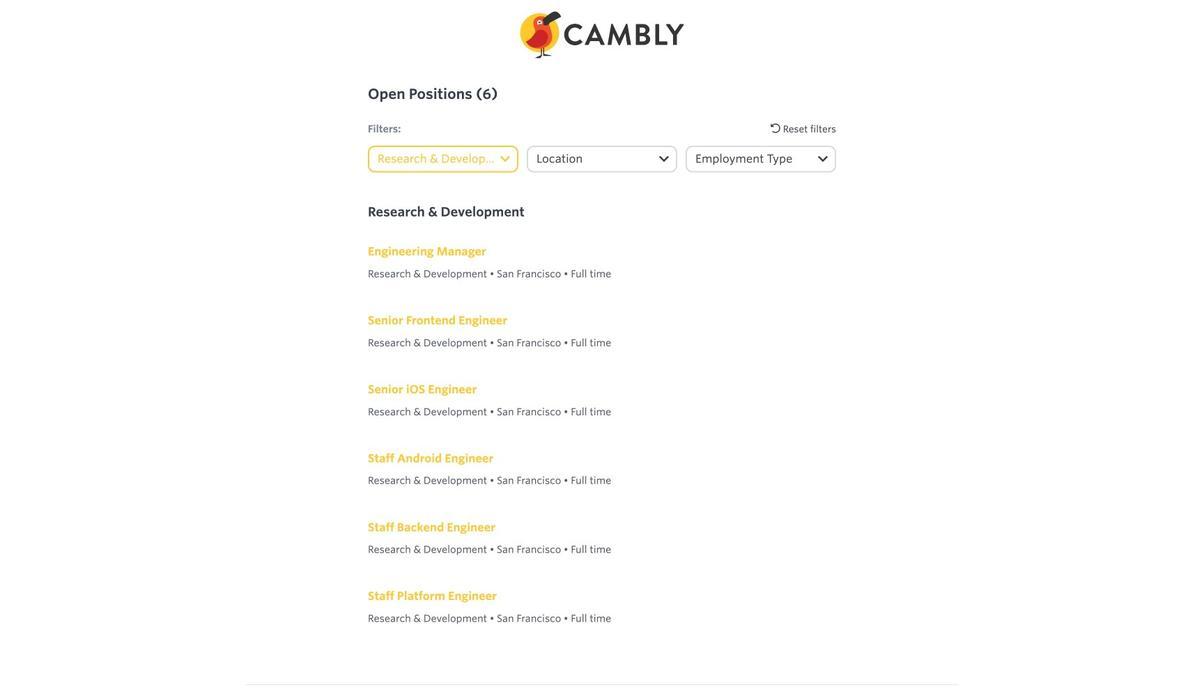 Task type: vqa. For each thing, say whether or not it's contained in the screenshot.
1-415-555-1234... phone field
no



Task type: locate. For each thing, give the bounding box(es) containing it.
cambly image
[[520, 11, 684, 58]]



